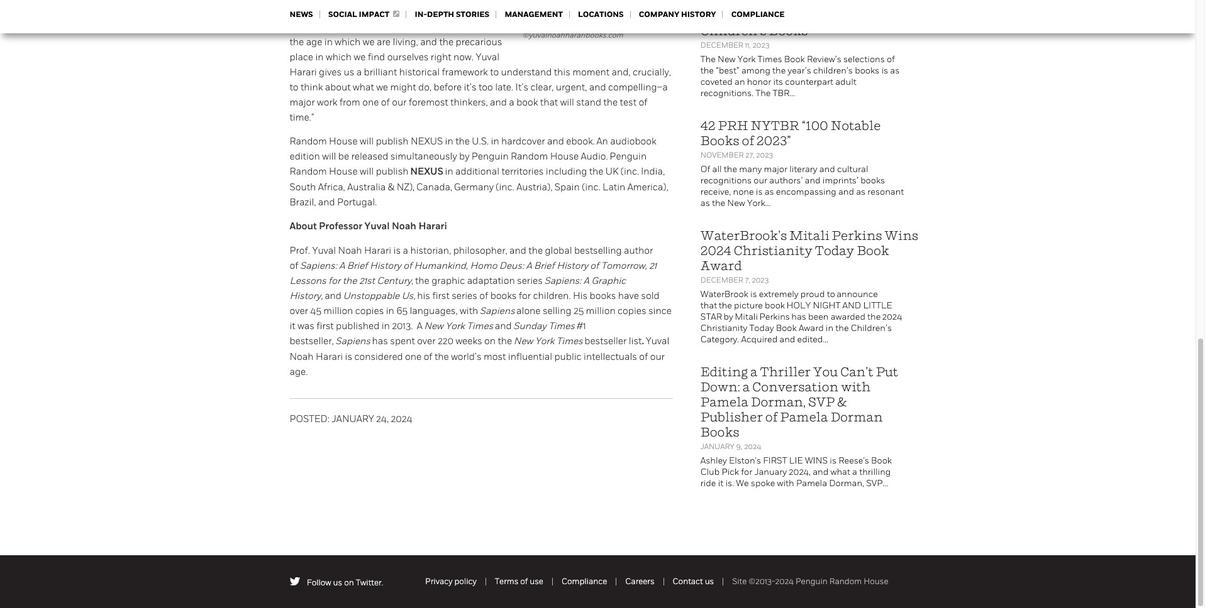 Task type: locate. For each thing, give the bounding box(es) containing it.
0 horizontal spatial today
[[749, 323, 774, 334]]

harari inside the yuval noah harari is considered one of the world's most influential public intellectuals of our age.
[[316, 352, 343, 363]]

2 december from the top
[[701, 276, 743, 285]]

is up picture
[[750, 289, 757, 300]]

0 horizontal spatial major
[[290, 97, 315, 108]]

1 horizontal spatial january
[[701, 443, 734, 452]]

our inside nihar malaviya adds, "nexus is the perfect book for the age in which we are living, and the precarious place in which we find ourselves right now. yuval harari gives us a brilliant historical framework to understand this moment and, crucially, to think about what we might do, before it's too late. it's clear, urgent, and compelling–a major work from one of our foremost thinkers, and a book that will stand the test of time."
[[392, 97, 407, 108]]

first inside his first series of books for children. his books have sold over 45 million copies in 65 languages, with
[[432, 291, 450, 302]]

1 history from the left
[[370, 260, 401, 272]]

the up right
[[439, 36, 454, 48]]

prh inside 'ny times: prh 2023 "best" illustrated children's & children's books december 11, 2023 the new york times book review's selections of the "best" among the year's children's books is as coveted an honor its counterpart adult recognitions. the tbr…'
[[768, 0, 798, 8]]

the down depth at the top left of page
[[429, 21, 443, 33]]

2023 right the 11,
[[753, 41, 770, 50]]

million right 45
[[323, 306, 353, 317]]

0 vertical spatial dorman,
[[751, 395, 806, 410]]

follow
[[307, 578, 331, 588]]

before
[[434, 82, 462, 93]]

january down first
[[754, 467, 787, 478]]

1 vertical spatial one
[[405, 352, 422, 363]]

0 horizontal spatial sapiens
[[335, 336, 370, 347]]

0 vertical spatial christianity
[[734, 243, 813, 258]]

1 vertical spatial sapiens
[[335, 336, 370, 347]]

which up gives
[[326, 52, 352, 63]]

2 brief from the left
[[534, 260, 555, 272]]

0 vertical spatial december
[[701, 41, 743, 50]]

sapiens
[[480, 306, 515, 317], [335, 336, 370, 347]]

contact us
[[673, 577, 714, 587]]

the inside waterbrook's mitali perkins wins 2024 christianity today book award december 7, 2023 waterbrook is extremely proud to announce that the picture book holy night and little star by mitali perkins has been awarded the 2024 christianity today book award in the children's category. acquired and edited…
[[835, 323, 849, 334]]

0 vertical spatial it
[[290, 321, 295, 332]]

pamela down conversation
[[780, 410, 828, 425]]

1 vertical spatial on
[[344, 578, 354, 588]]

in-depth stories
[[415, 9, 489, 19]]

harari down bestseller,
[[316, 352, 343, 363]]

and up imprints' at the right of the page
[[819, 164, 835, 175]]

2024 inside the editing a thriller you can't put down: a conversation with pamela dorman, svp & publisher of pamela dorman books january 9, 2024 ashley elston's first lie wins is reese's book club pick for january 2024, and what a thrilling ride it is. we spoke with pamela dorman, svp…
[[744, 443, 761, 452]]

2 million from the left
[[586, 306, 616, 317]]

0 vertical spatial with
[[460, 306, 478, 317]]

york…
[[747, 198, 771, 209]]

january
[[332, 414, 374, 425], [701, 443, 734, 452], [754, 467, 787, 478]]

waterbrook
[[701, 289, 748, 300]]

us right "contact"
[[705, 577, 714, 587]]

0 horizontal spatial penguin
[[472, 151, 509, 162]]

0 vertical spatial the
[[701, 54, 716, 65]]

weeks
[[456, 336, 482, 347]]

over inside sapiens has spent over 220 weeks on the new york times bestseller list .
[[417, 336, 436, 347]]

yuval inside nihar malaviya adds, "nexus is the perfect book for the age in which we are living, and the precarious place in which we find ourselves right now. yuval harari gives us a brilliant historical framework to understand this moment and, crucially, to think about what we might do, before it's too late. it's clear, urgent, and compelling–a major work from one of our foremost thinkers, and a book that will stand the test of time."
[[476, 52, 499, 63]]

january up the ashley
[[701, 443, 734, 452]]

is.
[[725, 479, 734, 489]]

2 vertical spatial january
[[754, 467, 787, 478]]

1 horizontal spatial series
[[517, 275, 543, 287]]

us inside nihar malaviya adds, "nexus is the perfect book for the age in which we are living, and the precarious place in which we find ourselves right now. yuval harari gives us a brilliant historical framework to understand this moment and, crucially, to think about what we might do, before it's too late. it's clear, urgent, and compelling–a major work from one of our foremost thinkers, and a book that will stand the test of time."
[[344, 67, 354, 78]]

million inside alone selling 25 million copies since it was first published in 2013.  a
[[586, 306, 616, 317]]

1 horizontal spatial york
[[535, 336, 554, 347]]

sapiens:
[[300, 260, 337, 272], [544, 275, 581, 287]]

0 horizontal spatial first
[[317, 321, 334, 332]]

1 horizontal spatial penguin
[[610, 151, 647, 162]]

harari down about professor yuval noah harari
[[364, 245, 391, 257]]

1 vertical spatial christianity
[[701, 323, 747, 334]]

released
[[351, 151, 388, 162]]

waterbrook's mitali perkins wins
[[701, 228, 918, 243]]

our inside the yuval noah harari is considered one of the world's most influential public intellectuals of our age.
[[650, 352, 665, 363]]

tbr…
[[773, 88, 795, 99]]

yuval right "prof."
[[312, 245, 336, 257]]

and up sapiens has spent over 220 weeks on the new york times bestseller list .
[[495, 321, 512, 332]]

as inside 'ny times: prh 2023 "best" illustrated children's & children's books december 11, 2023 the new york times book review's selections of the "best" among the year's children's books is as coveted an honor its counterpart adult recognitions. the tbr…'
[[890, 65, 900, 76]]

the inside the in additional territories including the uk (inc. india, south africa, australia & nz), canada
[[589, 166, 603, 177]]

2 horizontal spatial january
[[754, 467, 787, 478]]

over inside his first series of books for children. his books have sold over 45 million copies in 65 languages, with
[[290, 306, 308, 317]]

publish down released
[[376, 166, 409, 177]]

1 vertical spatial today
[[749, 323, 774, 334]]

yuval inside yuval noah harari ©yuvalnoahhararibooks.com
[[523, 16, 541, 25]]

the down new york times and sunday times
[[498, 336, 512, 347]]

new inside sapiens has spent over 220 weeks on the new york times bestseller list .
[[514, 336, 533, 347]]

the left the global at the left of the page
[[529, 245, 543, 257]]

2 vertical spatial york
[[535, 336, 554, 347]]

for down management link
[[502, 21, 514, 33]]

u.s.
[[472, 136, 489, 147]]

in down been
[[826, 323, 833, 334]]

1 horizontal spatial first
[[432, 291, 450, 302]]

book up precarious
[[479, 21, 500, 33]]

1 vertical spatial over
[[417, 336, 436, 347]]

nytbr
[[751, 118, 799, 133]]

1 horizontal spatial us
[[344, 67, 354, 78]]

will up released
[[360, 136, 374, 147]]

sapiens down the published
[[335, 336, 370, 347]]

for up alone
[[519, 291, 531, 302]]

0 vertical spatial award
[[701, 258, 742, 274]]

news link
[[290, 9, 313, 19]]

0 vertical spatial first
[[432, 291, 450, 302]]

a down professor
[[339, 260, 345, 272]]

0 horizontal spatial (inc.
[[496, 182, 514, 193]]

will left be
[[322, 151, 336, 162]]

will inside penguin random house will publish
[[360, 166, 374, 177]]

0 horizontal spatial york
[[445, 321, 465, 332]]

work
[[317, 97, 337, 108]]

1 vertical spatial december
[[701, 276, 743, 285]]

first up languages,
[[432, 291, 450, 302]]

of inside his first series of books for children. his books have sold over 45 million copies in 65 languages, with
[[479, 291, 488, 302]]

and up right
[[420, 36, 437, 48]]

penguin down u.s.
[[472, 151, 509, 162]]

is left considered
[[345, 352, 352, 363]]

sapiens: up lessons
[[300, 260, 337, 272]]

privacy
[[425, 577, 452, 587]]

copies inside his first series of books for children. his books have sold over 45 million copies in 65 languages, with
[[355, 306, 384, 317]]

we left find
[[354, 52, 366, 63]]

42 prh nytbr "100 notable books of 2023" november 27, 2023 of all the many major literary and cultural recognitions our authors' and imprints' books receive, none is as encompassing and as resonant as the new york…
[[701, 118, 904, 209]]

us,
[[402, 291, 415, 302]]

the up his
[[415, 275, 429, 287]]

sapiens: inside sapiens: a brief history of humankind, homo deus: a brief history of tomorrow, 21 lessons for the 21st century,
[[300, 260, 337, 272]]

0 horizontal spatial dorman,
[[751, 395, 806, 410]]

history up 'century,'
[[370, 260, 401, 272]]

framework
[[442, 67, 488, 78]]

children's inside waterbrook's mitali perkins wins 2024 christianity today book award december 7, 2023 waterbrook is extremely proud to announce that the picture book holy night and little star by mitali perkins has been awarded the 2024 christianity today book award in the children's category. acquired and edited…
[[851, 323, 892, 334]]

today
[[815, 243, 854, 258], [749, 323, 774, 334]]

is down selections
[[881, 65, 888, 76]]

proud
[[801, 289, 825, 300]]

1 vertical spatial major
[[764, 164, 787, 175]]

0 vertical spatial major
[[290, 97, 315, 108]]

deus:
[[499, 260, 524, 272]]

social impact link
[[328, 9, 400, 19]]

pamela
[[701, 395, 748, 410], [780, 410, 828, 425], [796, 479, 827, 489]]

0 vertical spatial nexus
[[411, 136, 443, 147]]

you
[[813, 365, 838, 380]]

harari
[[564, 16, 586, 25], [290, 67, 317, 78], [419, 221, 447, 233], [364, 245, 391, 257], [316, 352, 343, 363]]

his
[[417, 291, 430, 302]]

edition
[[290, 151, 320, 162]]

and inside germany (inc. austria), spain (inc. latin america), brazil, and portugal.
[[318, 197, 335, 208]]

is up york…
[[756, 187, 763, 197]]

42
[[701, 118, 715, 133]]

as down imprints' at the right of the page
[[856, 187, 866, 197]]

it inside alone selling 25 million copies since it was first published in 2013.  a
[[290, 321, 295, 332]]

brilliant
[[364, 67, 397, 78]]

will inside nihar malaviya adds, "nexus is the perfect book for the age in which we are living, and the precarious place in which we find ourselves right now. yuval harari gives us a brilliant historical framework to understand this moment and, crucially, to think about what we might do, before it's too late. it's clear, urgent, and compelling–a major work from one of our foremost thinkers, and a book that will stand the test of time."
[[560, 97, 574, 108]]

0 horizontal spatial over
[[290, 306, 308, 317]]

0 vertical spatial our
[[392, 97, 407, 108]]

0 vertical spatial york
[[738, 54, 756, 65]]

compliance link
[[731, 9, 785, 19], [562, 577, 607, 587]]

yuval down portugal.
[[365, 221, 390, 233]]

follow us on twitter.
[[307, 578, 383, 588]]

and down wins
[[813, 467, 828, 478]]

over left 220
[[417, 336, 436, 347]]

is
[[881, 65, 888, 76], [756, 187, 763, 197], [393, 245, 401, 257], [750, 289, 757, 300], [345, 352, 352, 363], [830, 456, 837, 467]]

1 vertical spatial first
[[317, 321, 334, 332]]

book
[[784, 54, 805, 65], [857, 243, 889, 258], [776, 323, 797, 334], [871, 456, 892, 467]]

compliance for the bottommost compliance link
[[562, 577, 607, 587]]

0 horizontal spatial history
[[370, 260, 401, 272]]

2 copies from the left
[[618, 306, 646, 317]]

copies down and unstoppable us,
[[355, 306, 384, 317]]

2024 inside waterbrook's mitali perkins wins 2024 christianity today book award december 7, 2023 waterbrook is extremely proud to announce that the picture book holy night and little star by mitali perkins has been awarded the 2024 christianity today book award in the children's category. acquired and edited…
[[701, 243, 731, 258]]

moment
[[572, 67, 610, 78]]

one
[[362, 97, 379, 108], [405, 352, 422, 363]]

0 horizontal spatial january
[[332, 414, 374, 425]]

& inside the in additional territories including the uk (inc. india, south africa, australia & nz), canada
[[388, 182, 395, 193]]

1 million from the left
[[323, 306, 353, 317]]

put
[[876, 365, 898, 380]]

yuval right the .
[[646, 336, 669, 347]]

our inside '42 prh nytbr "100 notable books of 2023" november 27, 2023 of all the many major literary and cultural recognitions our authors' and imprints' books receive, none is as encompassing and as resonant as the new york…'
[[754, 175, 767, 186]]

with inside his first series of books for children. his books have sold over 45 million copies in 65 languages, with
[[460, 306, 478, 317]]

2023 right 27,
[[756, 151, 773, 160]]

over
[[290, 306, 308, 317], [417, 336, 436, 347]]

1 nexus from the top
[[411, 136, 443, 147]]

new inside 'ny times: prh 2023 "best" illustrated children's & children's books december 11, 2023 the new york times book review's selections of the "best" among the year's children's books is as coveted an honor its counterpart adult recognitions. the tbr…'
[[718, 54, 736, 65]]

sapiens for sapiens
[[480, 306, 515, 317]]

1 brief from the left
[[347, 260, 368, 272]]

7,
[[745, 276, 750, 285]]

1 horizontal spatial one
[[405, 352, 422, 363]]

0 horizontal spatial book
[[479, 21, 500, 33]]

1 horizontal spatial it
[[718, 479, 723, 489]]

book up year's
[[784, 54, 805, 65]]

nihar
[[290, 21, 314, 33]]

terms of use link
[[495, 577, 543, 587]]

december
[[701, 41, 743, 50], [701, 276, 743, 285]]

1 horizontal spatial copies
[[618, 306, 646, 317]]

on left twitter.
[[344, 578, 354, 588]]

2 (inc. from the left
[[582, 182, 600, 193]]

of inside the editing a thriller you can't put down: a conversation with pamela dorman, svp & publisher of pamela dorman books january 9, 2024 ashley elston's first lie wins is reese's book club pick for january 2024, and what a thrilling ride it is. we spoke with pamela dorman, svp…
[[765, 410, 778, 425]]

the 2024
[[867, 312, 902, 323]]

will down released
[[360, 166, 374, 177]]

1 vertical spatial it
[[718, 479, 723, 489]]

penguin inside an audiobook edition will be released simultaneously by penguin random house audio.
[[472, 151, 509, 162]]

york inside sapiens has spent over 220 weeks on the new york times bestseller list .
[[535, 336, 554, 347]]

0 horizontal spatial to
[[290, 82, 298, 93]]

ashley
[[701, 456, 727, 467]]

york up 220
[[445, 321, 465, 332]]

adult
[[835, 77, 856, 87]]

0 vertical spatial today
[[815, 243, 854, 258]]

1 vertical spatial to
[[290, 82, 298, 93]]

1 horizontal spatial brief
[[534, 260, 555, 272]]

stories
[[456, 9, 489, 19]]

times down selling
[[549, 321, 575, 332]]

times
[[758, 54, 782, 65], [467, 321, 493, 332], [549, 321, 575, 332], [557, 336, 583, 347]]

& inside the editing a thriller you can't put down: a conversation with pamela dorman, svp & publisher of pamela dorman books january 9, 2024 ashley elston's first lie wins is reese's book club pick for january 2024, and what a thrilling ride it is. we spoke with pamela dorman, svp…
[[837, 395, 847, 410]]

1 december from the top
[[701, 41, 743, 50]]

the down 220
[[435, 352, 449, 363]]

noah up the "age."
[[290, 352, 314, 363]]

books inside '42 prh nytbr "100 notable books of 2023" november 27, 2023 of all the many major literary and cultural recognitions our authors' and imprints' books receive, none is as encompassing and as resonant as the new york…'
[[701, 133, 739, 148]]

a inside alone selling 25 million copies since it was first published in 2013.  a
[[417, 321, 422, 332]]

and inside waterbrook's mitali perkins wins 2024 christianity today book award december 7, 2023 waterbrook is extremely proud to announce that the picture book holy night and little star by mitali perkins has been awarded the 2024 christianity today book award in the children's category. acquired and edited…
[[779, 335, 795, 345]]

the down audio.
[[589, 166, 603, 177]]

new
[[718, 54, 736, 65], [727, 198, 745, 209], [424, 321, 443, 332], [514, 336, 533, 347]]

1 (inc. from the left
[[496, 182, 514, 193]]

the up coveted
[[701, 54, 716, 65]]

1 vertical spatial what
[[830, 467, 850, 478]]

it's
[[515, 82, 528, 93]]

random inside penguin random house will publish
[[290, 166, 327, 177]]

the inside sapiens has spent over 220 weeks on the new york times bestseller list .
[[498, 336, 512, 347]]

compliance right use
[[562, 577, 607, 587]]

copies inside alone selling 25 million copies since it was first published in 2013.  a
[[618, 306, 646, 317]]

use
[[530, 577, 543, 587]]

that
[[540, 97, 558, 108]]

it inside the editing a thriller you can't put down: a conversation with pamela dorman, svp & publisher of pamela dorman books january 9, 2024 ashley elston's first lie wins is reese's book club pick for january 2024, and what a thrilling ride it is. we spoke with pamela dorman, svp…
[[718, 479, 723, 489]]

45
[[310, 306, 321, 317]]

december left the 11,
[[701, 41, 743, 50]]

us for contact us
[[705, 577, 714, 587]]

today up acquired
[[749, 323, 774, 334]]

(inc.
[[496, 182, 514, 193], [582, 182, 600, 193]]

york down 'sunday' on the bottom of the page
[[535, 336, 554, 347]]

series down the graphic adaptation series
[[452, 291, 477, 302]]

0 vertical spatial sapiens
[[480, 306, 515, 317]]

noah inside yuval noah harari ©yuvalnoahhararibooks.com
[[543, 16, 562, 25]]

might
[[390, 82, 416, 93]]

1 publish from the top
[[376, 136, 409, 147]]

pamela down 2024,
[[796, 479, 827, 489]]

one down spent
[[405, 352, 422, 363]]

0 horizontal spatial us
[[333, 578, 342, 588]]

wins
[[805, 456, 828, 467]]

late.
[[495, 82, 513, 93]]

edited…
[[797, 335, 828, 345]]

first down 45
[[317, 321, 334, 332]]

of up 27,
[[742, 133, 754, 148]]

right
[[431, 52, 451, 63]]

and down africa,
[[318, 197, 335, 208]]

over up was
[[290, 306, 308, 317]]

us
[[344, 67, 354, 78], [705, 577, 714, 587], [333, 578, 342, 588]]

a inside sapiens: a graphic history,
[[583, 275, 589, 287]]

0 vertical spatial compliance
[[731, 9, 785, 19]]

nz), canada
[[397, 182, 450, 193]]

1 horizontal spatial major
[[764, 164, 787, 175]]

0 horizontal spatial what
[[353, 82, 374, 93]]

down:
[[701, 380, 740, 395]]

0 horizontal spatial series
[[452, 291, 477, 302]]

0 horizontal spatial prh
[[718, 118, 748, 133]]

ourselves
[[387, 52, 429, 63]]

sapiens: inside sapiens: a graphic history,
[[544, 275, 581, 287]]

2023 inside waterbrook's mitali perkins wins 2024 christianity today book award december 7, 2023 waterbrook is extremely proud to announce that the picture book holy night and little star by mitali perkins has been awarded the 2024 christianity today book award in the children's category. acquired and edited…
[[752, 276, 769, 285]]

dorman, down thriller
[[751, 395, 806, 410]]

brazil,
[[290, 197, 316, 208]]

in additional territories including the uk (inc. india, south africa, australia & nz), canada
[[290, 166, 665, 193]]

children's up the 11,
[[701, 23, 766, 38]]

0 vertical spatial publish
[[376, 136, 409, 147]]

in down age on the top of the page
[[315, 52, 324, 63]]

for inside his first series of books for children. his books have sold over 45 million copies in 65 languages, with
[[519, 291, 531, 302]]

as right children's
[[890, 65, 900, 76]]

publish up released
[[376, 136, 409, 147]]

what inside the editing a thriller you can't put down: a conversation with pamela dorman, svp & publisher of pamela dorman books january 9, 2024 ashley elston's first lie wins is reese's book club pick for january 2024, and what a thrilling ride it is. we spoke with pamela dorman, svp…
[[830, 467, 850, 478]]

yuval up '©yuvalnoahhararibooks.com'
[[523, 16, 541, 25]]

0 vertical spatial january
[[332, 414, 374, 425]]

of down the graphic adaptation series
[[479, 291, 488, 302]]

1 horizontal spatial on
[[484, 336, 496, 347]]

our
[[392, 97, 407, 108], [754, 175, 767, 186], [650, 352, 665, 363]]

2 horizontal spatial us
[[705, 577, 714, 587]]

and
[[842, 301, 861, 311]]

literary
[[789, 164, 817, 175]]

for inside nihar malaviya adds, "nexus is the perfect book for the age in which we are living, and the precarious place in which we find ourselves right now. yuval harari gives us a brilliant historical framework to understand this moment and, crucially, to think about what we might do, before it's too late. it's clear, urgent, and compelling–a major work from one of our foremost thinkers, and a book that will stand the test of time."
[[502, 21, 514, 33]]

2024
[[701, 243, 731, 258], [391, 414, 412, 425], [744, 443, 761, 452], [775, 577, 794, 587]]

sapiens: for graphic
[[544, 275, 581, 287]]

2 publish from the top
[[376, 166, 409, 177]]

in inside waterbrook's mitali perkins wins 2024 christianity today book award december 7, 2023 waterbrook is extremely proud to announce that the picture book holy night and little star by mitali perkins has been awarded the 2024 christianity today book award in the children's category. acquired and edited…
[[826, 323, 833, 334]]

harari down place
[[290, 67, 317, 78]]

& inside 'ny times: prh 2023 "best" illustrated children's & children's books december 11, 2023 the new york times book review's selections of the "best" among the year's children's books is as coveted an honor its counterpart adult recognitions. the tbr…'
[[839, 8, 848, 23]]

0 vertical spatial sapiens:
[[300, 260, 337, 272]]

york
[[738, 54, 756, 65], [445, 321, 465, 332], [535, 336, 554, 347]]

1 horizontal spatial prh
[[768, 0, 798, 8]]

compliance link right use
[[562, 577, 607, 587]]

books inside 'ny times: prh 2023 "best" illustrated children's & children's books december 11, 2023 the new york times book review's selections of the "best" among the year's children's books is as coveted an honor its counterpart adult recognitions. the tbr…'
[[769, 23, 808, 38]]

compliance link down times:
[[731, 9, 785, 19]]

0 horizontal spatial our
[[392, 97, 407, 108]]

what
[[353, 82, 374, 93], [830, 467, 850, 478]]

dorman, down reese's
[[829, 479, 864, 489]]

germany
[[454, 182, 494, 193]]

1 vertical spatial dorman,
[[829, 479, 864, 489]]

1 copies from the left
[[355, 306, 384, 317]]

2 horizontal spatial with
[[841, 380, 871, 395]]

0 horizontal spatial compliance link
[[562, 577, 607, 587]]

1 vertical spatial series
[[452, 291, 477, 302]]

an
[[597, 136, 608, 147]]

in inside alone selling 25 million copies since it was first published in 2013.  a
[[382, 321, 390, 332]]

1 horizontal spatial (inc.
[[582, 182, 600, 193]]

to left think
[[290, 82, 298, 93]]

us right follow
[[333, 578, 342, 588]]

harari inside prof. yuval noah harari is a historian, philosopher, and the global bestselling author of
[[364, 245, 391, 257]]

"100
[[802, 118, 828, 133]]

january left 24,
[[332, 414, 374, 425]]

compliance down times:
[[731, 9, 785, 19]]

1 horizontal spatial over
[[417, 336, 436, 347]]

2 horizontal spatial our
[[754, 175, 767, 186]]

yuval inside the yuval noah harari is considered one of the world's most influential public intellectuals of our age.
[[646, 336, 669, 347]]

1 vertical spatial publish
[[376, 166, 409, 177]]

the inside prof. yuval noah harari is a historian, philosopher, and the global bestselling author of
[[529, 245, 543, 257]]

ny times: prh 2023 "best" illustrated children's & children's books link
[[701, 0, 870, 38]]

1 horizontal spatial compliance
[[731, 9, 785, 19]]

the inside sapiens: a brief history of humankind, homo deus: a brief history of tomorrow, 21 lessons for the 21st century,
[[343, 275, 357, 287]]

are
[[377, 36, 391, 48]]

0 vertical spatial on
[[484, 336, 496, 347]]

2 vertical spatial our
[[650, 352, 665, 363]]

illustrated
[[701, 8, 768, 23]]

0 vertical spatial what
[[353, 82, 374, 93]]

0 horizontal spatial award
[[701, 258, 742, 274]]

1 horizontal spatial what
[[830, 467, 850, 478]]

million
[[323, 306, 353, 317], [586, 306, 616, 317]]

2024,
[[789, 467, 811, 478]]

1 vertical spatial books
[[701, 133, 739, 148]]

2 horizontal spatial children's
[[851, 323, 892, 334]]

yuval
[[523, 16, 541, 25], [476, 52, 499, 63], [365, 221, 390, 233], [312, 245, 336, 257], [646, 336, 669, 347]]

2024 up waterbrook
[[701, 243, 731, 258]]

1 vertical spatial &
[[388, 182, 395, 193]]

0 vertical spatial prh
[[768, 0, 798, 8]]

of down "prof."
[[290, 260, 298, 272]]

1 horizontal spatial history
[[557, 260, 588, 272]]

and down 'late.'
[[490, 97, 507, 108]]

christianity up category. at bottom
[[701, 323, 747, 334]]

harari inside yuval noah harari ©yuvalnoahhararibooks.com
[[564, 16, 586, 25]]

our down since at bottom right
[[650, 352, 665, 363]]

0 vertical spatial books
[[769, 23, 808, 38]]

it
[[290, 321, 295, 332], [718, 479, 723, 489]]

this
[[554, 67, 570, 78]]

sapiens inside sapiens has spent over 220 weeks on the new york times bestseller list .
[[335, 336, 370, 347]]

one inside the yuval noah harari is considered one of the world's most influential public intellectuals of our age.
[[405, 352, 422, 363]]

1 vertical spatial our
[[754, 175, 767, 186]]

& right australia
[[388, 182, 395, 193]]

sapiens: for brief
[[300, 260, 337, 272]]

0 vertical spatial &
[[839, 8, 848, 23]]

think
[[301, 82, 323, 93]]

2024 right "9,"
[[744, 443, 761, 452]]

find
[[368, 52, 385, 63]]

2 vertical spatial books
[[701, 425, 739, 440]]

as down 'receive,'
[[701, 198, 710, 209]]



Task type: vqa. For each thing, say whether or not it's contained in the screenshot.
the utterly
no



Task type: describe. For each thing, give the bounding box(es) containing it.
1 vertical spatial compliance link
[[562, 577, 607, 587]]

editing
[[701, 365, 748, 380]]

the down 'receive,'
[[712, 198, 725, 209]]

pamela down editing
[[701, 395, 748, 410]]

24,
[[376, 414, 389, 425]]

is inside waterbrook's mitali perkins wins 2024 christianity today book award december 7, 2023 waterbrook is extremely proud to announce that the picture book holy night and little star by mitali perkins has been awarded the 2024 christianity today book award in the children's category. acquired and edited…
[[750, 289, 757, 300]]

and left ebook.
[[547, 136, 564, 147]]

2024 right 24,
[[391, 414, 412, 425]]

lie
[[789, 456, 803, 467]]

0 horizontal spatial children's
[[701, 23, 766, 38]]

thinkers,
[[450, 97, 488, 108]]

in right u.s.
[[491, 136, 499, 147]]

site
[[732, 577, 747, 587]]

most
[[484, 352, 506, 363]]

1 vertical spatial with
[[841, 380, 871, 395]]

a down 'late.'
[[509, 97, 514, 108]]

2 horizontal spatial penguin
[[796, 577, 828, 587]]

in inside his first series of books for children. his books have sold over 45 million copies in 65 languages, with
[[386, 306, 394, 317]]

too
[[479, 82, 493, 93]]

sapiens for sapiens has spent over 220 weeks on the new york times bestseller list .
[[335, 336, 370, 347]]

the up recognitions
[[724, 164, 737, 175]]

1 vertical spatial award
[[799, 323, 824, 334]]

languages,
[[410, 306, 458, 317]]

adaptation
[[467, 275, 515, 287]]

clear,
[[530, 82, 554, 93]]

york inside 'ny times: prh 2023 "best" illustrated children's & children's books december 11, 2023 the new york times book review's selections of the "best" among the year's children's books is as coveted an honor its counterpart adult recognitions. the tbr…'
[[738, 54, 756, 65]]

bestseller,
[[290, 336, 334, 347]]

times up sapiens has spent over 220 weeks on the new york times bestseller list .
[[467, 321, 493, 332]]

and unstoppable us,
[[325, 291, 417, 302]]

acquired
[[741, 335, 777, 345]]

9,
[[736, 443, 742, 452]]

spent
[[390, 336, 415, 347]]

of down the .
[[639, 352, 648, 363]]

2 nexus from the top
[[410, 166, 443, 178]]

a right deus:
[[526, 260, 532, 272]]

careers
[[625, 577, 654, 587]]

harari inside nihar malaviya adds, "nexus is the perfect book for the age in which we are living, and the precarious place in which we find ourselves right now. yuval harari gives us a brilliant historical framework to understand this moment and, crucially, to think about what we might do, before it's too late. it's clear, urgent, and compelling–a major work from one of our foremost thinkers, and a book that will stand the test of time."
[[290, 67, 317, 78]]

and down imprints' at the right of the page
[[838, 187, 854, 197]]

and up encompassing
[[805, 175, 821, 186]]

resonant
[[868, 187, 904, 197]]

on inside sapiens has spent over 220 weeks on the new york times bestseller list .
[[484, 336, 496, 347]]

0 horizontal spatial on
[[344, 578, 354, 588]]

2023 inside '42 prh nytbr "100 notable books of 2023" november 27, 2023 of all the many major literary and cultural recognitions our authors' and imprints' books receive, none is as encompassing and as resonant as the new york…'
[[756, 151, 773, 160]]

dorman
[[831, 410, 883, 425]]

alone
[[516, 306, 541, 317]]

a inside prof. yuval noah harari is a historian, philosopher, and the global bestselling author of
[[403, 245, 408, 257]]

book inside the editing a thriller you can't put down: a conversation with pamela dorman, svp & publisher of pamela dorman books january 9, 2024 ashley elston's first lie wins is reese's book club pick for january 2024, and what a thrilling ride it is. we spoke with pamela dorman, svp…
[[871, 456, 892, 467]]

reese's
[[839, 456, 869, 467]]

locations link
[[578, 9, 624, 19]]

has
[[372, 336, 388, 347]]

book up to announce
[[857, 243, 889, 258]]

0 vertical spatial to
[[490, 67, 499, 78]]

honor
[[747, 77, 771, 87]]

the up the its
[[772, 65, 786, 76]]

times inside sapiens has spent over 220 weeks on the new york times bestseller list .
[[557, 336, 583, 347]]

the up by
[[455, 136, 470, 147]]

counterpart
[[785, 77, 833, 87]]

us for follow us on twitter.
[[333, 578, 342, 588]]

noah up historian,
[[392, 221, 416, 233]]

december inside waterbrook's mitali perkins wins 2024 christianity today book award december 7, 2023 waterbrook is extremely proud to announce that the picture book holy night and little star by mitali perkins has been awarded the 2024 christianity today book award in the children's category. acquired and edited…
[[701, 276, 743, 285]]

©yuvalnoahhararibooks.com
[[523, 31, 623, 40]]

prh inside '42 prh nytbr "100 notable books of 2023" november 27, 2023 of all the many major literary and cultural recognitions our authors' and imprints' books receive, none is as encompassing and as resonant as the new york…'
[[718, 118, 748, 133]]

first inside alone selling 25 million copies since it was first published in 2013.  a
[[317, 321, 334, 332]]

category.
[[701, 335, 739, 345]]

1 horizontal spatial book
[[517, 97, 538, 108]]

1 horizontal spatial the
[[756, 88, 771, 99]]

selections
[[843, 54, 885, 65]]

little
[[863, 301, 892, 311]]

penguin inside penguin random house will publish
[[610, 151, 647, 162]]

including
[[546, 166, 587, 177]]

a right down:
[[743, 380, 750, 395]]

test
[[620, 97, 636, 108]]

2024 right site
[[775, 577, 794, 587]]

in up penguin random house will publish
[[445, 136, 453, 147]]

time."
[[290, 112, 314, 123]]

of down bestselling
[[590, 260, 599, 272]]

sold
[[641, 291, 659, 302]]

of up 'century,'
[[403, 260, 412, 272]]

age.
[[290, 367, 308, 378]]

0 vertical spatial we
[[363, 36, 375, 48]]

as up york…
[[765, 187, 774, 197]]

of inside prof. yuval noah harari is a historian, philosopher, and the global bestselling author of
[[290, 260, 298, 272]]

"best"
[[833, 0, 870, 8]]

of right test
[[639, 97, 647, 108]]

privacy policy link
[[425, 577, 477, 587]]

publish inside penguin random house will publish
[[376, 166, 409, 177]]

the inside the yuval noah harari is considered one of the world's most influential public intellectuals of our age.
[[435, 352, 449, 363]]

million inside his first series of books for children. his books have sold over 45 million copies in 65 languages, with
[[323, 306, 353, 317]]

public
[[554, 352, 582, 363]]

the up place
[[290, 36, 304, 48]]

books down the graphic in the top of the page
[[590, 291, 616, 302]]

editing a thriller you can't put down: a conversation with pamela dorman, svp & publisher of pamela dorman books link
[[701, 365, 898, 440]]

from
[[340, 97, 360, 108]]

1 horizontal spatial children's
[[771, 8, 837, 23]]

2 vertical spatial we
[[376, 82, 388, 93]]

is inside prof. yuval noah harari is a historian, philosopher, and the global bestselling author of
[[393, 245, 401, 257]]

december inside 'ny times: prh 2023 "best" illustrated children's & children's books december 11, 2023 the new york times book review's selections of the "best" among the year's children's books is as coveted an honor its counterpart adult recognitions. the tbr…'
[[701, 41, 743, 50]]

for inside sapiens: a brief history of humankind, homo deus: a brief history of tomorrow, 21 lessons for the 21st century,
[[328, 275, 340, 287]]

extremely
[[759, 289, 799, 300]]

ny times: prh 2023 "best" illustrated children's & children's books december 11, 2023 the new york times book review's selections of the "best" among the year's children's books is as coveted an honor its counterpart adult recognitions. the tbr…
[[701, 0, 900, 99]]

books inside 'ny times: prh 2023 "best" illustrated children's & children's books december 11, 2023 the new york times book review's selections of the "best" among the year's children's books is as coveted an honor its counterpart adult recognitions. the tbr…'
[[855, 65, 879, 76]]

selling
[[543, 306, 571, 317]]

of inside '42 prh nytbr "100 notable books of 2023" november 27, 2023 of all the many major literary and cultural recognitions our authors' and imprints' books receive, none is as encompassing and as resonant as the new york…'
[[742, 133, 754, 148]]

a left brilliant
[[356, 67, 362, 78]]

house inside an audiobook edition will be released simultaneously by penguin random house audio.
[[550, 151, 579, 162]]

1 vertical spatial january
[[701, 443, 734, 452]]

in-depth stories link
[[415, 9, 489, 19]]

social impact
[[328, 9, 389, 19]]

history
[[681, 9, 716, 19]]

and inside prof. yuval noah harari is a historian, philosopher, and the global bestselling author of
[[510, 245, 526, 257]]

and right "history,"
[[325, 291, 341, 302]]

an
[[735, 77, 745, 87]]

territories
[[502, 166, 544, 177]]

awarded
[[831, 312, 865, 323]]

the up coveted
[[701, 65, 714, 76]]

a down reese's
[[852, 467, 857, 478]]

posted:
[[290, 414, 330, 425]]

compliance for compliance link to the right
[[731, 9, 785, 19]]

major inside '42 prh nytbr "100 notable books of 2023" november 27, 2023 of all the many major literary and cultural recognitions our authors' and imprints' books receive, none is as encompassing and as resonant as the new york…'
[[764, 164, 787, 175]]

1 vertical spatial which
[[326, 52, 352, 63]]

urgent,
[[556, 82, 587, 93]]

of inside 'ny times: prh 2023 "best" illustrated children's & children's books december 11, 2023 the new york times book review's selections of the "best" among the year's children's books is as coveted an honor its counterpart adult recognitions. the tbr…'
[[887, 54, 895, 65]]

depth
[[427, 9, 454, 19]]

of down brilliant
[[381, 97, 390, 108]]

#1 bestseller,
[[290, 321, 586, 347]]

books inside '42 prh nytbr "100 notable books of 2023" november 27, 2023 of all the many major literary and cultural recognitions our authors' and imprints' books receive, none is as encompassing and as resonant as the new york…'
[[860, 175, 885, 186]]

and down moment on the top of page
[[589, 82, 606, 93]]

age
[[306, 36, 322, 48]]

crucially,
[[633, 67, 671, 78]]

one inside nihar malaviya adds, "nexus is the perfect book for the age in which we are living, and the precarious place in which we find ourselves right now. yuval harari gives us a brilliant historical framework to understand this moment and, crucially, to think about what we might do, before it's too late. it's clear, urgent, and compelling–a major work from one of our foremost thinkers, and a book that will stand the test of time."
[[362, 97, 379, 108]]

book down book holy
[[776, 323, 797, 334]]

major inside nihar malaviya adds, "nexus is the perfect book for the age in which we are living, and the precarious place in which we find ourselves right now. yuval harari gives us a brilliant historical framework to understand this moment and, crucially, to think about what we might do, before it's too late. it's clear, urgent, and compelling–a major work from one of our foremost thinkers, and a book that will stand the test of time."
[[290, 97, 315, 108]]

1 vertical spatial we
[[354, 52, 366, 63]]

of down #1 bestseller,
[[424, 352, 432, 363]]

privacy policy
[[425, 577, 477, 587]]

australia
[[347, 182, 386, 193]]

yuval inside prof. yuval noah harari is a historian, philosopher, and the global bestselling author of
[[312, 245, 336, 257]]

in inside the in additional territories including the uk (inc. india, south africa, australia & nz), canada
[[445, 166, 453, 177]]

policy
[[454, 577, 477, 587]]

2 history from the left
[[557, 260, 588, 272]]

book inside 'ny times: prh 2023 "best" illustrated children's & children's books december 11, 2023 the new york times book review's selections of the "best" among the year's children's books is as coveted an honor its counterpart adult recognitions. the tbr…'
[[784, 54, 805, 65]]

we
[[736, 479, 749, 489]]

is inside '42 prh nytbr "100 notable books of 2023" november 27, 2023 of all the many major literary and cultural recognitions our authors' and imprints' books receive, none is as encompassing and as resonant as the new york…'
[[756, 187, 763, 197]]

hardcover
[[501, 136, 545, 147]]

philosopher,
[[453, 245, 507, 257]]

encompassing
[[776, 187, 836, 197]]

series inside his first series of books for children. his books have sold over 45 million copies in 65 languages, with
[[452, 291, 477, 302]]

what inside nihar malaviya adds, "nexus is the perfect book for the age in which we are living, and the precarious place in which we find ourselves right now. yuval harari gives us a brilliant historical framework to understand this moment and, crucially, to think about what we might do, before it's too late. it's clear, urgent, and compelling–a major work from one of our foremost thinkers, and a book that will stand the test of time."
[[353, 82, 374, 93]]

0 vertical spatial book
[[479, 21, 500, 33]]

is inside the editing a thriller you can't put down: a conversation with pamela dorman, svp & publisher of pamela dorman books january 9, 2024 ashley elston's first lie wins is reese's book club pick for january 2024, and what a thrilling ride it is. we spoke with pamela dorman, svp…
[[830, 456, 837, 467]]

(inc. india,
[[621, 166, 665, 177]]

an audiobook edition will be released simultaneously by penguin random house audio.
[[290, 136, 656, 162]]

the left test
[[603, 97, 618, 108]]

house inside penguin random house will publish
[[329, 166, 358, 177]]

is inside the yuval noah harari is considered one of the world's most influential public intellectuals of our age.
[[345, 352, 352, 363]]

can't
[[840, 365, 873, 380]]

"best"
[[716, 65, 739, 76]]

books down the "adaptation"
[[490, 291, 517, 302]]

posted: january 24, 2024
[[290, 414, 412, 425]]

was
[[298, 321, 314, 332]]

2 vertical spatial with
[[777, 479, 794, 489]]

times inside 'ny times: prh 2023 "best" illustrated children's & children's books december 11, 2023 the new york times book review's selections of the "best" among the year's children's books is as coveted an honor its counterpart adult recognitions. the tbr…'
[[758, 54, 782, 65]]

notable
[[831, 118, 881, 133]]

sunday
[[513, 321, 546, 332]]

0 vertical spatial which
[[335, 36, 361, 48]]

a right editing
[[750, 365, 758, 380]]

and inside the editing a thriller you can't put down: a conversation with pamela dorman, svp & publisher of pamela dorman books january 9, 2024 ashley elston's first lie wins is reese's book club pick for january 2024, and what a thrilling ride it is. we spoke with pamela dorman, svp…
[[813, 467, 828, 478]]

noah inside the yuval noah harari is considered one of the world's most influential public intellectuals of our age.
[[290, 352, 314, 363]]

to announce
[[827, 289, 878, 300]]

uk
[[606, 166, 618, 177]]

foremost
[[409, 97, 448, 108]]

first
[[763, 456, 787, 467]]

new down languages,
[[424, 321, 443, 332]]

homo
[[470, 260, 497, 272]]

is inside 'ny times: prh 2023 "best" illustrated children's & children's books december 11, 2023 the new york times book review's selections of the "best" among the year's children's books is as coveted an honor its counterpart adult recognitions. the tbr…'
[[881, 65, 888, 76]]

none
[[733, 187, 754, 197]]

random inside an audiobook edition will be released simultaneously by penguin random house audio.
[[511, 151, 548, 162]]

25
[[574, 306, 584, 317]]

have
[[618, 291, 639, 302]]

lessons
[[290, 275, 326, 287]]

graphic
[[591, 275, 626, 287]]

will inside an audiobook edition will be released simultaneously by penguin random house audio.
[[322, 151, 336, 162]]

considered
[[354, 352, 403, 363]]

2023 left "best"
[[801, 0, 831, 8]]

noah inside prof. yuval noah harari is a historian, philosopher, and the global bestselling author of
[[338, 245, 362, 257]]

new inside '42 prh nytbr "100 notable books of 2023" november 27, 2023 of all the many major literary and cultural recognitions our authors' and imprints' books receive, none is as encompassing and as resonant as the new york…'
[[727, 198, 745, 209]]

"nexus is
[[383, 21, 427, 33]]

0 vertical spatial series
[[517, 275, 543, 287]]

global
[[545, 245, 572, 257]]

harari up historian,
[[419, 221, 447, 233]]

in right age on the top of the page
[[324, 36, 333, 48]]

graphic
[[432, 275, 465, 287]]

south
[[290, 182, 316, 193]]

books inside the editing a thriller you can't put down: a conversation with pamela dorman, svp & publisher of pamela dorman books january 9, 2024 ashley elston's first lie wins is reese's book club pick for january 2024, and what a thrilling ride it is. we spoke with pamela dorman, svp…
[[701, 425, 739, 440]]

of left use
[[520, 577, 528, 587]]

waterbrook's mitali perkins wins 2024 christianity today book award link
[[701, 228, 918, 274]]

1 horizontal spatial compliance link
[[731, 9, 785, 19]]

1 horizontal spatial dorman,
[[829, 479, 864, 489]]

for inside the editing a thriller you can't put down: a conversation with pamela dorman, svp & publisher of pamela dorman books january 9, 2024 ashley elston's first lie wins is reese's book club pick for january 2024, and what a thrilling ride it is. we spoke with pamela dorman, svp…
[[741, 467, 752, 478]]



